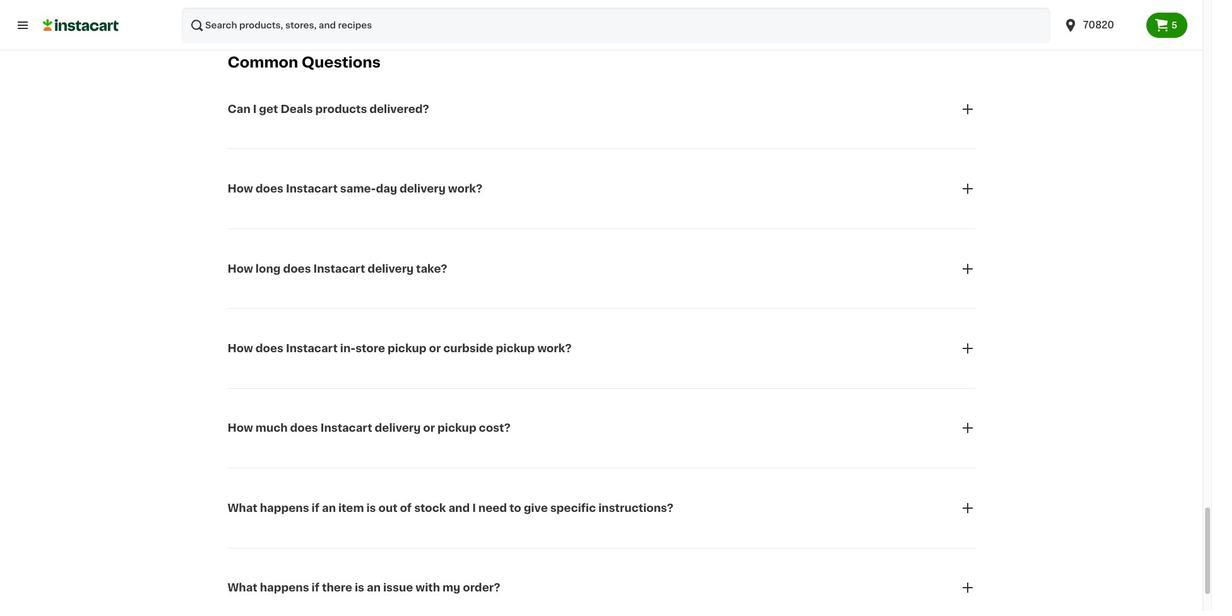 Task type: vqa. For each thing, say whether or not it's contained in the screenshot.
the QFC
no



Task type: describe. For each thing, give the bounding box(es) containing it.
0 horizontal spatial pickup
[[388, 344, 427, 354]]

give
[[524, 503, 548, 513]]

how for how long does instacart delivery take?
[[228, 264, 253, 274]]

what for what happens if an item is out of stock and i need to give specific instructions?
[[228, 503, 258, 513]]

how long does instacart delivery take?
[[228, 264, 448, 274]]

happens for there
[[260, 583, 309, 593]]

how does instacart in-store pickup or curbside pickup work? button
[[228, 326, 975, 371]]

5 button
[[1147, 13, 1188, 38]]

0 vertical spatial or
[[429, 344, 441, 354]]

1 vertical spatial is
[[355, 583, 364, 593]]

instacart inside dropdown button
[[314, 264, 365, 274]]

item
[[338, 503, 364, 513]]

how for how does instacart in-store pickup or curbside pickup work?
[[228, 344, 253, 354]]

70820 button
[[1063, 8, 1139, 43]]

to
[[510, 503, 521, 513]]

0 vertical spatial an
[[322, 503, 336, 513]]

common questions
[[228, 56, 381, 69]]

many in stock link
[[412, 0, 499, 18]]

store
[[356, 344, 385, 354]]

can
[[228, 104, 251, 114]]

delivery for or
[[375, 423, 421, 434]]

instacart inside 'dropdown button'
[[286, 184, 338, 194]]

stock inside dropdown button
[[414, 503, 446, 513]]

how does instacart same-day delivery work? button
[[228, 166, 975, 212]]

Search field
[[182, 8, 1051, 43]]

with
[[416, 583, 440, 593]]

can i get deals products delivered? button
[[228, 86, 975, 132]]

get
[[259, 104, 278, 114]]

if for there
[[312, 583, 320, 593]]

much
[[256, 423, 288, 434]]

long
[[256, 264, 281, 274]]

my
[[443, 583, 461, 593]]

curbside
[[444, 344, 494, 354]]

of
[[400, 503, 412, 513]]

happens for an
[[260, 503, 309, 513]]

if for an
[[312, 503, 320, 513]]

and
[[449, 503, 470, 513]]

how for how much does instacart delivery or pickup cost?
[[228, 423, 253, 434]]

out
[[379, 503, 398, 513]]

products
[[315, 104, 367, 114]]

1 horizontal spatial pickup
[[438, 423, 477, 434]]

many in stock
[[425, 9, 475, 16]]

deals
[[281, 104, 313, 114]]

70820 button
[[1056, 8, 1147, 43]]



Task type: locate. For each thing, give the bounding box(es) containing it.
is right "there"
[[355, 583, 364, 593]]

i right and
[[473, 503, 476, 513]]

stock right of
[[414, 503, 446, 513]]

1 vertical spatial what
[[228, 583, 258, 593]]

is
[[367, 503, 376, 513], [355, 583, 364, 593]]

is left out
[[367, 503, 376, 513]]

common
[[228, 56, 298, 69]]

pickup
[[388, 344, 427, 354], [496, 344, 535, 354], [438, 423, 477, 434]]

1 happens from the top
[[260, 503, 309, 513]]

0 horizontal spatial is
[[355, 583, 364, 593]]

does inside dropdown button
[[283, 264, 311, 274]]

delivery
[[400, 184, 446, 194], [368, 264, 414, 274], [375, 423, 421, 434]]

i
[[253, 104, 257, 114], [473, 503, 476, 513]]

day
[[376, 184, 397, 194]]

happens
[[260, 503, 309, 513], [260, 583, 309, 593]]

delivery inside how much does instacart delivery or pickup cost? dropdown button
[[375, 423, 421, 434]]

1 vertical spatial if
[[312, 583, 320, 593]]

how
[[228, 184, 253, 194], [228, 264, 253, 274], [228, 344, 253, 354], [228, 423, 253, 434]]

issue
[[383, 583, 413, 593]]

1 horizontal spatial stock
[[455, 9, 475, 16]]

if left "there"
[[312, 583, 320, 593]]

0 vertical spatial is
[[367, 503, 376, 513]]

1 how from the top
[[228, 184, 253, 194]]

1 vertical spatial happens
[[260, 583, 309, 593]]

0 horizontal spatial stock
[[414, 503, 446, 513]]

what
[[228, 503, 258, 513], [228, 583, 258, 593]]

how much does instacart delivery or pickup cost?
[[228, 423, 511, 434]]

or
[[429, 344, 441, 354], [423, 423, 435, 434]]

0 vertical spatial if
[[312, 503, 320, 513]]

take?
[[416, 264, 448, 274]]

None search field
[[182, 8, 1051, 43]]

pickup right store
[[388, 344, 427, 354]]

stock
[[455, 9, 475, 16], [414, 503, 446, 513]]

need
[[479, 503, 507, 513]]

1 horizontal spatial is
[[367, 503, 376, 513]]

0 vertical spatial stock
[[455, 9, 475, 16]]

1 vertical spatial stock
[[414, 503, 446, 513]]

2 how from the top
[[228, 264, 253, 274]]

stock right in
[[455, 9, 475, 16]]

delivery inside the how does instacart same-day delivery work? 'dropdown button'
[[400, 184, 446, 194]]

how inside dropdown button
[[228, 264, 253, 274]]

same-
[[340, 184, 376, 194]]

0 vertical spatial delivery
[[400, 184, 446, 194]]

an
[[322, 503, 336, 513], [367, 583, 381, 593]]

1 vertical spatial delivery
[[368, 264, 414, 274]]

instacart logo image
[[43, 18, 119, 33]]

an left item
[[322, 503, 336, 513]]

5
[[1172, 21, 1178, 30]]

delivered?
[[370, 104, 429, 114]]

1 horizontal spatial i
[[473, 503, 476, 513]]

in-
[[340, 344, 356, 354]]

1 if from the top
[[312, 503, 320, 513]]

0 vertical spatial i
[[253, 104, 257, 114]]

instructions?
[[599, 503, 674, 513]]

can i get deals products delivered?
[[228, 104, 429, 114]]

specific
[[550, 503, 596, 513]]

2 vertical spatial delivery
[[375, 423, 421, 434]]

i left get
[[253, 104, 257, 114]]

does inside 'dropdown button'
[[256, 184, 284, 194]]

1 vertical spatial i
[[473, 503, 476, 513]]

1 vertical spatial or
[[423, 423, 435, 434]]

delivery inside how long does instacart delivery take? dropdown button
[[368, 264, 414, 274]]

how inside 'dropdown button'
[[228, 184, 253, 194]]

pickup right curbside
[[496, 344, 535, 354]]

questions
[[302, 56, 381, 69]]

many
[[425, 9, 445, 16]]

how does instacart same-day delivery work?
[[228, 184, 483, 194]]

1 what from the top
[[228, 503, 258, 513]]

0 horizontal spatial an
[[322, 503, 336, 513]]

what happens if an item is out of stock and i need to give specific instructions?
[[228, 503, 674, 513]]

2 if from the top
[[312, 583, 320, 593]]

0 vertical spatial work?
[[448, 184, 483, 194]]

what happens if there is an issue with my order? button
[[228, 565, 975, 611]]

how for how does instacart same-day delivery work?
[[228, 184, 253, 194]]

2 what from the top
[[228, 583, 258, 593]]

if
[[312, 503, 320, 513], [312, 583, 320, 593]]

1 horizontal spatial an
[[367, 583, 381, 593]]

3 how from the top
[[228, 344, 253, 354]]

0 vertical spatial happens
[[260, 503, 309, 513]]

work? inside dropdown button
[[538, 344, 572, 354]]

2 horizontal spatial pickup
[[496, 344, 535, 354]]

what for what happens if there is an issue with my order?
[[228, 583, 258, 593]]

2 happens from the top
[[260, 583, 309, 593]]

what happens if there is an issue with my order?
[[228, 583, 501, 593]]

work?
[[448, 184, 483, 194], [538, 344, 572, 354]]

does
[[256, 184, 284, 194], [283, 264, 311, 274], [256, 344, 284, 354], [290, 423, 318, 434]]

work? inside 'dropdown button'
[[448, 184, 483, 194]]

if left item
[[312, 503, 320, 513]]

order?
[[463, 583, 501, 593]]

how long does instacart delivery take? button
[[228, 246, 975, 292]]

an left the issue
[[367, 583, 381, 593]]

in
[[446, 9, 453, 16]]

70820
[[1084, 20, 1115, 30]]

0 vertical spatial what
[[228, 503, 258, 513]]

cost?
[[479, 423, 511, 434]]

there
[[322, 583, 352, 593]]

instacart
[[286, 184, 338, 194], [314, 264, 365, 274], [286, 344, 338, 354], [321, 423, 372, 434]]

what happens if an item is out of stock and i need to give specific instructions? button
[[228, 486, 975, 531]]

pickup left cost?
[[438, 423, 477, 434]]

how much does instacart delivery or pickup cost? button
[[228, 406, 975, 451]]

1 horizontal spatial work?
[[538, 344, 572, 354]]

how does instacart in-store pickup or curbside pickup work?
[[228, 344, 572, 354]]

0 horizontal spatial i
[[253, 104, 257, 114]]

delivery for take?
[[368, 264, 414, 274]]

4 how from the top
[[228, 423, 253, 434]]

0 horizontal spatial work?
[[448, 184, 483, 194]]

1 vertical spatial work?
[[538, 344, 572, 354]]

1 vertical spatial an
[[367, 583, 381, 593]]



